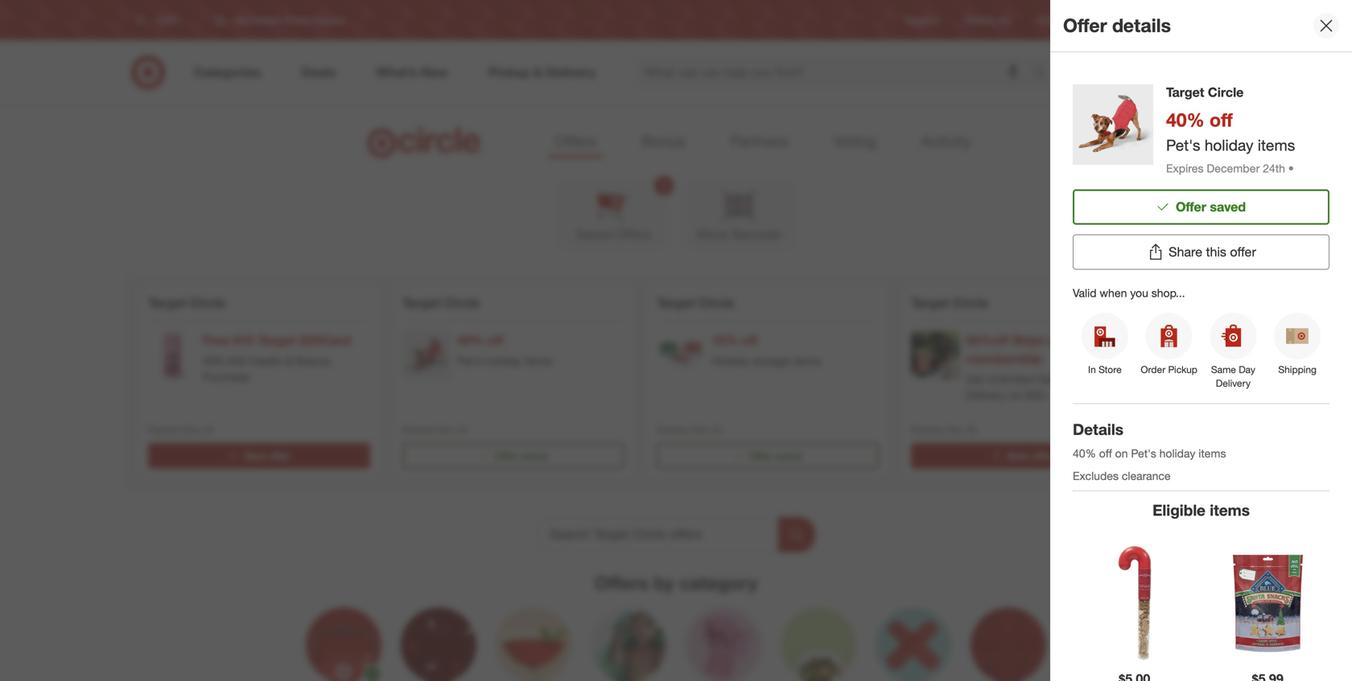 Task type: vqa. For each thing, say whether or not it's contained in the screenshot.
Find
no



Task type: describe. For each thing, give the bounding box(es) containing it.
expires for 40% off
[[403, 424, 435, 436]]

items for 40% off pet's holiday items
[[525, 354, 552, 368]]

barcode
[[733, 227, 782, 242]]

share
[[1169, 244, 1203, 260]]

expires dec 24 for target
[[148, 424, 214, 436]]

target circle logo image
[[365, 126, 487, 159]]

same day delivery
[[1212, 364, 1256, 390]]

when
[[1100, 286, 1128, 300]]

15% off holiday storage items image
[[657, 332, 705, 380]]

target circle link
[[1102, 13, 1156, 27]]

in store
[[1089, 364, 1122, 376]]

search
[[1025, 66, 1064, 82]]

items for 15% off holiday storage items
[[794, 354, 821, 368]]

redcard
[[1037, 14, 1076, 26]]

bonus link
[[635, 127, 692, 158]]

with
[[203, 354, 225, 368]]

delivery inside 'same day delivery'
[[1216, 378, 1251, 390]]

on inside details 40% off on pet's holiday items
[[1116, 447, 1128, 461]]

december
[[1207, 162, 1260, 176]]

24 for target
[[203, 424, 214, 436]]

show
[[697, 227, 729, 242]]

expires for 15% off
[[657, 424, 689, 436]]

weekly ad link
[[966, 13, 1011, 27]]

beauty
[[296, 354, 331, 368]]

offer for membership
[[1032, 450, 1054, 463]]

&
[[286, 354, 293, 368]]

single
[[1089, 424, 1115, 436]]

expires dec 30
[[911, 424, 977, 436]]

share this offer
[[1169, 244, 1257, 260]]

weekly
[[966, 14, 997, 26]]

target up free $10 target giftcard  with $40 health & beauty purchase image
[[148, 295, 186, 311]]

saved offers button
[[557, 180, 670, 250]]

save offer button for membership
[[911, 444, 1134, 469]]

get
[[966, 373, 985, 387]]

search button
[[1025, 55, 1064, 93]]

pet's for 40% off pet's holiday items expires december 24th •
[[1167, 136, 1201, 154]]

circ
[[1335, 295, 1353, 311]]

free
[[203, 333, 230, 349]]

show barcode button
[[683, 180, 796, 250]]

30
[[966, 424, 977, 436]]

registry
[[904, 14, 940, 26]]

saved offers
[[576, 227, 651, 242]]

expires inside 40% off pet's holiday items expires december 24th •
[[1167, 162, 1204, 176]]

24 for holiday
[[712, 424, 723, 436]]

offer saved for 40% off
[[495, 450, 548, 463]]

the
[[1213, 295, 1233, 311]]

save for giftcard
[[244, 450, 266, 463]]

valid
[[1073, 286, 1097, 300]]

ad
[[999, 14, 1011, 26]]

purchase
[[203, 370, 250, 384]]

•
[[1289, 162, 1295, 176]]

use
[[1118, 424, 1134, 436]]

membership
[[966, 351, 1043, 367]]

off for 40% off pet's holiday items expires december 24th •
[[1210, 109, 1233, 131]]

details
[[1073, 421, 1124, 439]]

shipping
[[1279, 364, 1317, 376]]

offer saved button for 15% off
[[657, 444, 879, 469]]

pickup
[[1169, 364, 1198, 376]]

activity link
[[915, 127, 978, 158]]

day inside 50%off shipt annual membership get unlimited same day delivery on $35+ orders
[[1071, 373, 1090, 387]]

expires for free $10 target giftcard
[[148, 424, 180, 436]]

target up the '40% off pet's holiday items' image
[[403, 295, 441, 311]]

with
[[1263, 295, 1289, 311]]

target up 50%off shipt annual membership get unlimited same day delivery on $35+ orders "image"
[[911, 295, 950, 311]]

details
[[1113, 14, 1171, 37]]

offer for rightmost the offer saved button
[[1176, 199, 1207, 215]]

same inside 'same day delivery'
[[1212, 364, 1237, 376]]

eligible
[[1153, 502, 1206, 520]]

50%off shipt annual membership get unlimited same day delivery on $35+ orders
[[966, 333, 1090, 403]]

2 horizontal spatial saved
[[1210, 199, 1246, 215]]

weekly ad
[[966, 14, 1011, 26]]

$35+
[[1026, 389, 1051, 403]]

of
[[1197, 295, 1209, 311]]

orders
[[1054, 389, 1086, 403]]

40% inside details 40% off on pet's holiday items
[[1073, 447, 1097, 461]]

target right redcard
[[1102, 14, 1128, 26]]

by
[[654, 572, 675, 595]]

show barcode
[[697, 227, 782, 242]]

store
[[1099, 364, 1122, 376]]

circle for 40% off
[[444, 295, 480, 311]]

holiday inside details 40% off on pet's holiday items
[[1160, 447, 1196, 461]]

clearance
[[1122, 469, 1171, 484]]

target circle for 50%off shipt annual membership
[[911, 295, 989, 311]]

target inside "free $10 target giftcard with $40 health & beauty purchase"
[[257, 333, 296, 349]]

save offer button for giftcard
[[148, 444, 370, 469]]

off inside details 40% off on pet's holiday items
[[1100, 447, 1113, 461]]

target up 15% off holiday storage items image
[[657, 295, 695, 311]]

target circle for 15% off
[[657, 295, 735, 311]]

offers for offers
[[555, 132, 597, 151]]

registry link
[[904, 13, 940, 27]]

save offer for giftcard
[[244, 450, 290, 463]]

items inside details 40% off on pet's holiday items
[[1199, 447, 1227, 461]]

activity
[[922, 132, 972, 151]]

shop...
[[1152, 286, 1186, 300]]

partners link
[[724, 127, 795, 158]]

eligible items
[[1153, 502, 1250, 520]]

off for 40% off pet's holiday items
[[488, 333, 504, 349]]

What can we help you find? suggestions appear below search field
[[635, 55, 1036, 90]]

day inside 'same day delivery'
[[1239, 364, 1256, 376]]

dec for target
[[183, 424, 200, 436]]

target circle for free $10 target giftcard
[[148, 295, 226, 311]]

offer saved button for 40% off
[[403, 444, 625, 469]]

excludes
[[1073, 469, 1119, 484]]

health
[[250, 354, 282, 368]]

holiday for 40% off pet's holiday items
[[486, 354, 522, 368]]

excludes clearance
[[1073, 469, 1171, 484]]

target circle for 40% off
[[403, 295, 480, 311]]

voting
[[834, 132, 877, 151]]



Task type: locate. For each thing, give the bounding box(es) containing it.
0 horizontal spatial holiday
[[486, 354, 522, 368]]

items for 40% off pet's holiday items expires december 24th •
[[1258, 136, 1296, 154]]

2 vertical spatial holiday
[[1160, 447, 1196, 461]]

partners
[[731, 132, 789, 151]]

holiday up december
[[1205, 136, 1254, 154]]

target circle right redcard
[[1102, 14, 1156, 26]]

on inside 50%off shipt annual membership get unlimited same day delivery on $35+ orders
[[1010, 389, 1023, 403]]

40% off pet's holiday items expires december 24th •
[[1167, 109, 1296, 176]]

off up december
[[1210, 109, 1233, 131]]

2 horizontal spatial pet's
[[1167, 136, 1201, 154]]

circle
[[1131, 14, 1156, 26], [1208, 85, 1244, 100], [190, 295, 226, 311], [444, 295, 480, 311], [699, 295, 735, 311], [953, 295, 989, 311]]

off down single
[[1100, 447, 1113, 461]]

pet's for 40% off pet's holiday items
[[457, 354, 483, 368]]

you
[[1131, 286, 1149, 300]]

offer for giftcard
[[269, 450, 290, 463]]

items inside 40% off pet's holiday items
[[525, 354, 552, 368]]

1 horizontal spatial save
[[1008, 450, 1030, 463]]

off inside 40% off pet's holiday items expires december 24th •
[[1210, 109, 1233, 131]]

2 horizontal spatial offer saved
[[1176, 199, 1246, 215]]

giftcard
[[299, 333, 351, 349]]

2 horizontal spatial offer saved button
[[1073, 190, 1330, 225]]

2 vertical spatial offers
[[595, 572, 649, 595]]

order pickup
[[1141, 364, 1198, 376]]

1 horizontal spatial 40%
[[1073, 447, 1097, 461]]

off inside 15% off holiday storage items
[[742, 333, 758, 349]]

expires left the 30 on the bottom of the page
[[911, 424, 944, 436]]

offers for offers by category
[[595, 572, 649, 595]]

15%
[[712, 333, 738, 349]]

same up $35+
[[1039, 373, 1068, 387]]

target circle up 15%
[[657, 295, 735, 311]]

target left circ
[[1293, 295, 1331, 311]]

holiday up clearance
[[1160, 447, 1196, 461]]

voting link
[[828, 127, 883, 158]]

dec left the 30 on the bottom of the page
[[946, 424, 964, 436]]

deal
[[1166, 295, 1194, 311]]

circle for 15% off
[[699, 295, 735, 311]]

1 horizontal spatial holiday
[[1160, 447, 1196, 461]]

off right the '40% off pet's holiday items' image
[[488, 333, 504, 349]]

3 dec from the left
[[692, 424, 709, 436]]

50%off
[[966, 333, 1009, 349]]

same
[[1212, 364, 1237, 376], [1039, 373, 1068, 387]]

2 dec from the left
[[437, 424, 455, 436]]

items inside 40% off pet's holiday items expires december 24th •
[[1258, 136, 1296, 154]]

1 expires dec 24 from the left
[[148, 424, 214, 436]]

0 horizontal spatial 40%
[[457, 333, 484, 349]]

40%
[[1167, 109, 1205, 131], [457, 333, 484, 349], [1073, 447, 1097, 461]]

offers
[[555, 132, 597, 151], [616, 227, 651, 242], [595, 572, 649, 595]]

shipt
[[1013, 333, 1044, 349]]

4 dec from the left
[[946, 424, 964, 436]]

expires dec 24 down 15% off holiday storage items image
[[657, 424, 723, 436]]

1 save offer button from the left
[[148, 444, 370, 469]]

circle for 50%off shipt annual membership
[[953, 295, 989, 311]]

0 vertical spatial holiday
[[1205, 136, 1254, 154]]

target circle up the '40% off pet's holiday items' image
[[403, 295, 480, 311]]

unlimited
[[988, 373, 1036, 387]]

offer saved button
[[1073, 190, 1330, 225], [403, 444, 625, 469], [657, 444, 879, 469]]

None text field
[[537, 518, 779, 553]]

40% for 40% off pet's holiday items expires december 24th •
[[1167, 109, 1205, 131]]

1 vertical spatial on
[[1116, 447, 1128, 461]]

1 horizontal spatial save offer button
[[911, 444, 1134, 469]]

0 horizontal spatial offer
[[269, 450, 290, 463]]

valid when you shop...
[[1073, 286, 1186, 300]]

storage
[[753, 354, 791, 368]]

dec down 15% off holiday storage items image
[[692, 424, 709, 436]]

2 vertical spatial 40%
[[1073, 447, 1097, 461]]

save
[[244, 450, 266, 463], [1008, 450, 1030, 463]]

holiday for 40% off pet's holiday items expires december 24th •
[[1205, 136, 1254, 154]]

category
[[680, 572, 758, 595]]

offer
[[1064, 14, 1108, 37], [1176, 199, 1207, 215], [495, 450, 518, 463], [750, 450, 773, 463]]

pet's inside 40% off pet's holiday items
[[457, 354, 483, 368]]

expires dec 24 down the '40% off pet's holiday items' image
[[403, 424, 468, 436]]

expires down 15% off holiday storage items image
[[657, 424, 689, 436]]

2 horizontal spatial holiday
[[1205, 136, 1254, 154]]

$40
[[229, 354, 247, 368]]

1 horizontal spatial offer saved button
[[657, 444, 879, 469]]

offer for the offer saved button for 15% off
[[750, 450, 773, 463]]

items
[[1258, 136, 1296, 154], [525, 354, 552, 368], [794, 354, 821, 368], [1199, 447, 1227, 461], [1210, 502, 1250, 520]]

2 save from the left
[[1008, 450, 1030, 463]]

offer inside button
[[1231, 244, 1257, 260]]

redcard link
[[1037, 13, 1076, 27]]

2 save offer button from the left
[[911, 444, 1134, 469]]

offers by category
[[595, 572, 758, 595]]

1 save from the left
[[244, 450, 266, 463]]

1 horizontal spatial same
[[1212, 364, 1237, 376]]

day left the shipping
[[1239, 364, 1256, 376]]

40% inside 40% off pet's holiday items
[[457, 333, 484, 349]]

0 horizontal spatial same
[[1039, 373, 1068, 387]]

$10
[[233, 333, 254, 349]]

dialog containing offer details
[[1051, 0, 1353, 682]]

free $10 target giftcard with $40 health & beauty purchase
[[203, 333, 351, 384]]

0 vertical spatial pet's
[[1167, 136, 1201, 154]]

1 horizontal spatial pet's
[[1132, 447, 1157, 461]]

0 vertical spatial offers
[[555, 132, 597, 151]]

circle for free $10 target giftcard
[[190, 295, 226, 311]]

expires down free $10 target giftcard  with $40 health & beauty purchase image
[[148, 424, 180, 436]]

2 horizontal spatial 24
[[712, 424, 723, 436]]

0 horizontal spatial expires dec 24
[[148, 424, 214, 436]]

0 horizontal spatial 24
[[203, 424, 214, 436]]

single use
[[1089, 424, 1134, 436]]

50%off shipt annual membership get unlimited same day delivery on $35+ orders image
[[911, 332, 960, 380]]

1 horizontal spatial delivery
[[1216, 378, 1251, 390]]

1 horizontal spatial expires dec 24
[[403, 424, 468, 436]]

target circle up 40% off pet's holiday items expires december 24th •
[[1167, 85, 1244, 100]]

deal of the day with target circ
[[1166, 295, 1353, 311]]

holiday right the '40% off pet's holiday items' image
[[486, 354, 522, 368]]

expires dec 24 down purchase
[[148, 424, 214, 436]]

offer
[[1231, 244, 1257, 260], [269, 450, 290, 463], [1032, 450, 1054, 463]]

target up 40% off pet's holiday items expires december 24th •
[[1167, 85, 1205, 100]]

holiday inside 40% off pet's holiday items
[[486, 354, 522, 368]]

bonus
[[642, 132, 686, 151]]

dec down the '40% off pet's holiday items' image
[[437, 424, 455, 436]]

offers inside button
[[616, 227, 651, 242]]

1 horizontal spatial offer saved
[[750, 450, 802, 463]]

pet's inside details 40% off on pet's holiday items
[[1132, 447, 1157, 461]]

40% inside 40% off pet's holiday items expires december 24th •
[[1167, 109, 1205, 131]]

1 horizontal spatial 24
[[457, 424, 468, 436]]

day right the
[[1236, 295, 1260, 311]]

offer saved
[[1176, 199, 1246, 215], [495, 450, 548, 463], [750, 450, 802, 463]]

1 vertical spatial offers
[[616, 227, 651, 242]]

40% for 40% off pet's holiday items
[[457, 333, 484, 349]]

2 horizontal spatial 40%
[[1167, 109, 1205, 131]]

save offer for membership
[[1008, 450, 1054, 463]]

24
[[203, 424, 214, 436], [457, 424, 468, 436], [712, 424, 723, 436]]

details 40% off on pet's holiday items
[[1073, 421, 1227, 461]]

2 expires dec 24 from the left
[[403, 424, 468, 436]]

0 vertical spatial 40%
[[1167, 109, 1205, 131]]

offer saved inside dialog
[[1176, 199, 1246, 215]]

holiday
[[712, 354, 750, 368]]

2 save offer from the left
[[1008, 450, 1054, 463]]

expires dec 24 for holiday
[[657, 424, 723, 436]]

delivery down get
[[966, 389, 1007, 403]]

dec for holiday
[[692, 424, 709, 436]]

0 horizontal spatial on
[[1010, 389, 1023, 403]]

saved
[[1210, 199, 1246, 215], [521, 450, 548, 463], [775, 450, 802, 463]]

0 vertical spatial on
[[1010, 389, 1023, 403]]

1 horizontal spatial saved
[[775, 450, 802, 463]]

holiday inside 40% off pet's holiday items expires december 24th •
[[1205, 136, 1254, 154]]

1 save offer from the left
[[244, 450, 290, 463]]

save for membership
[[1008, 450, 1030, 463]]

expires dec 24
[[148, 424, 214, 436], [403, 424, 468, 436], [657, 424, 723, 436]]

order
[[1141, 364, 1166, 376]]

same inside 50%off shipt annual membership get unlimited same day delivery on $35+ orders
[[1039, 373, 1068, 387]]

0 horizontal spatial save offer button
[[148, 444, 370, 469]]

dec
[[183, 424, 200, 436], [437, 424, 455, 436], [692, 424, 709, 436], [946, 424, 964, 436]]

target up health on the bottom of the page
[[257, 333, 296, 349]]

0 horizontal spatial delivery
[[966, 389, 1007, 403]]

1 24 from the left
[[203, 424, 214, 436]]

off right 15%
[[742, 333, 758, 349]]

target circle up free
[[148, 295, 226, 311]]

offer for the offer saved button related to 40% off
[[495, 450, 518, 463]]

1 horizontal spatial offer
[[1032, 450, 1054, 463]]

same right pickup
[[1212, 364, 1237, 376]]

0 horizontal spatial offer saved
[[495, 450, 548, 463]]

offers link
[[549, 127, 603, 158]]

circle inside dialog
[[1208, 85, 1244, 100]]

on
[[1010, 389, 1023, 403], [1116, 447, 1128, 461]]

3 24 from the left
[[712, 424, 723, 436]]

0 horizontal spatial save offer
[[244, 450, 290, 463]]

on up the excludes clearance
[[1116, 447, 1128, 461]]

1 dec from the left
[[183, 424, 200, 436]]

items inside 15% off holiday storage items
[[794, 354, 821, 368]]

0 horizontal spatial saved
[[521, 450, 548, 463]]

dialog
[[1051, 0, 1353, 682]]

40% off pet's holiday items
[[457, 333, 552, 368]]

pet's
[[1167, 136, 1201, 154], [457, 354, 483, 368], [1132, 447, 1157, 461]]

expires left december
[[1167, 162, 1204, 176]]

24th
[[1263, 162, 1286, 176]]

0 horizontal spatial pet's
[[457, 354, 483, 368]]

2 horizontal spatial offer
[[1231, 244, 1257, 260]]

off
[[1210, 109, 1233, 131], [488, 333, 504, 349], [742, 333, 758, 349], [1100, 447, 1113, 461]]

on down unlimited at the right bottom
[[1010, 389, 1023, 403]]

2 vertical spatial pet's
[[1132, 447, 1157, 461]]

0 horizontal spatial offer saved button
[[403, 444, 625, 469]]

24 for pet's
[[457, 424, 468, 436]]

40% off pet's holiday items image
[[403, 332, 451, 380]]

target circle
[[1102, 14, 1156, 26], [1167, 85, 1244, 100], [148, 295, 226, 311], [403, 295, 480, 311], [657, 295, 735, 311], [911, 295, 989, 311]]

offer details
[[1064, 14, 1171, 37]]

3 expires dec 24 from the left
[[657, 424, 723, 436]]

saved for 15% off
[[775, 450, 802, 463]]

share this offer button
[[1073, 235, 1330, 270]]

1 horizontal spatial save offer
[[1008, 450, 1054, 463]]

off inside 40% off pet's holiday items
[[488, 333, 504, 349]]

dec down free $10 target giftcard  with $40 health & beauty purchase image
[[183, 424, 200, 436]]

save offer button
[[148, 444, 370, 469], [911, 444, 1134, 469]]

target circle up 50%off in the right of the page
[[911, 295, 989, 311]]

day up orders
[[1071, 373, 1090, 387]]

2 horizontal spatial expires dec 24
[[657, 424, 723, 436]]

annual
[[1048, 333, 1089, 349]]

free $10 target giftcard  with $40 health & beauty purchase image
[[148, 332, 196, 380]]

offer saved for 15% off
[[750, 450, 802, 463]]

expires dec 24 for pet's
[[403, 424, 468, 436]]

1 vertical spatial holiday
[[486, 354, 522, 368]]

pet's inside 40% off pet's holiday items expires december 24th •
[[1167, 136, 1201, 154]]

delivery inside 50%off shipt annual membership get unlimited same day delivery on $35+ orders
[[966, 389, 1007, 403]]

2 24 from the left
[[457, 424, 468, 436]]

in
[[1089, 364, 1097, 376]]

dec for pet's
[[437, 424, 455, 436]]

expires
[[1167, 162, 1204, 176], [148, 424, 180, 436], [403, 424, 435, 436], [657, 424, 689, 436], [911, 424, 944, 436]]

this
[[1206, 244, 1227, 260]]

0 horizontal spatial save
[[244, 450, 266, 463]]

30% off brookstone electric blankets image
[[1166, 332, 1214, 380]]

saved
[[576, 227, 612, 242]]

off for 15% off holiday storage items
[[742, 333, 758, 349]]

1 horizontal spatial on
[[1116, 447, 1128, 461]]

saved for 40% off
[[521, 450, 548, 463]]

1 vertical spatial pet's
[[457, 354, 483, 368]]

expires down the '40% off pet's holiday items' image
[[403, 424, 435, 436]]

target
[[1102, 14, 1128, 26], [1167, 85, 1205, 100], [148, 295, 186, 311], [403, 295, 441, 311], [657, 295, 695, 311], [911, 295, 950, 311], [1293, 295, 1331, 311], [257, 333, 296, 349]]

1 vertical spatial 40%
[[457, 333, 484, 349]]

delivery right 30% off brookstone electric blankets image
[[1216, 378, 1251, 390]]

day
[[1236, 295, 1260, 311], [1239, 364, 1256, 376], [1071, 373, 1090, 387]]

15% off holiday storage items
[[712, 333, 821, 368]]



